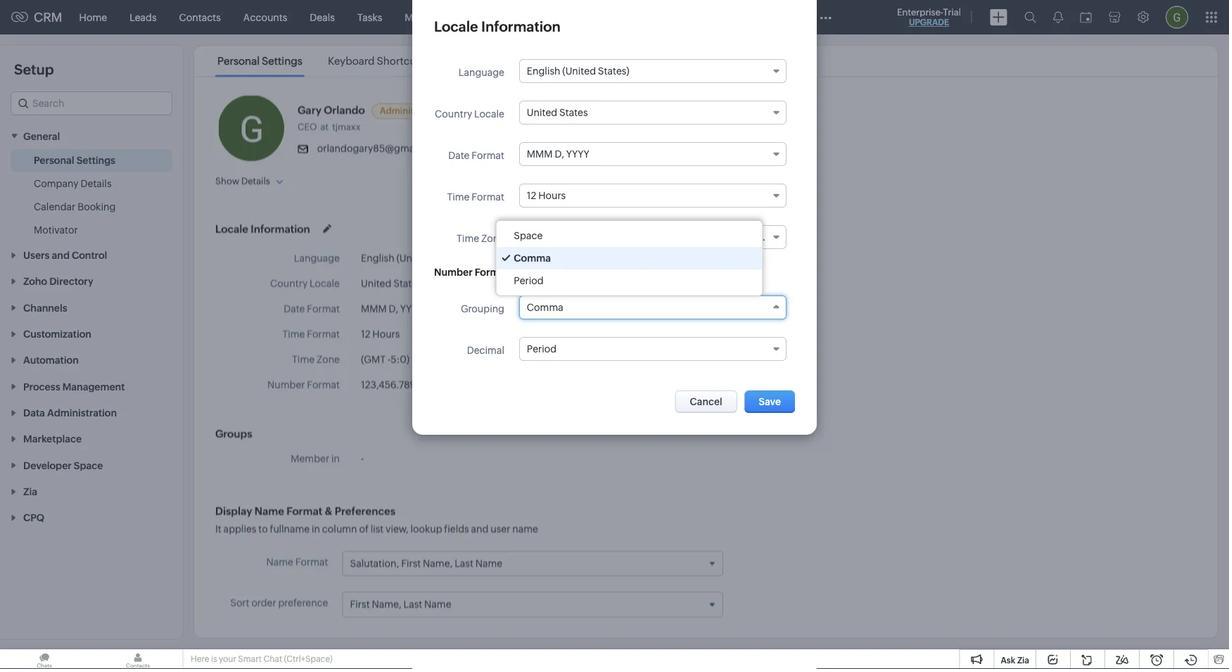 Task type: describe. For each thing, give the bounding box(es) containing it.
profile element
[[1158, 0, 1197, 34]]

sort order preference
[[230, 597, 328, 609]]

information
[[251, 222, 310, 235]]

order
[[252, 597, 276, 609]]

ceo
[[298, 121, 317, 132]]

united states
[[361, 278, 422, 289]]

personal settings inside general region
[[34, 154, 115, 166]]

signals element
[[1045, 0, 1072, 34]]

lookup
[[411, 523, 442, 534]]

home link
[[68, 0, 118, 34]]

details for show details
[[241, 176, 270, 186]]

123,456.789
[[361, 379, 416, 390]]

tasks link
[[346, 0, 394, 34]]

settings inside list
[[262, 55, 303, 67]]

save
[[759, 396, 781, 408]]

personal settings link for keyboard shortcuts link
[[215, 55, 305, 67]]

details for company details
[[81, 178, 112, 189]]

display name format & preferences it applies to fullname in column of list view, lookup fields and user name
[[215, 505, 538, 534]]

display
[[215, 505, 252, 517]]

5:0)
[[391, 354, 410, 365]]

comma inside option
[[514, 253, 551, 264]]

of
[[359, 523, 369, 534]]

save button
[[745, 391, 795, 413]]

reports
[[515, 12, 551, 23]]

is
[[211, 655, 217, 664]]

here is your smart chat (ctrl+space)
[[191, 655, 333, 664]]

tjmaxx link
[[332, 121, 364, 132]]

leads link
[[118, 0, 168, 34]]

it
[[215, 523, 222, 534]]

name
[[513, 523, 538, 534]]

motivator
[[34, 224, 78, 235]]

setup
[[14, 61, 54, 77]]

grouping
[[461, 303, 505, 315]]

administrator
[[380, 105, 439, 116]]

enterprise-trial upgrade
[[898, 7, 962, 27]]

standard
[[448, 354, 490, 365]]

(america/new_york)
[[517, 354, 609, 365]]

reports link
[[503, 0, 562, 34]]

comma option
[[497, 247, 763, 270]]

applies
[[224, 523, 257, 534]]

company details link
[[34, 176, 112, 190]]

personal inside general region
[[34, 154, 74, 166]]

0 vertical spatial language
[[459, 67, 505, 78]]

zia
[[1018, 656, 1030, 665]]

space option
[[497, 225, 763, 247]]

here
[[191, 655, 209, 664]]

calendar image
[[1081, 12, 1093, 23]]

0 horizontal spatial zone
[[317, 354, 340, 365]]

deals link
[[299, 0, 346, 34]]

format inside "display name format & preferences it applies to fullname in column of list view, lookup fields and user name"
[[287, 505, 323, 517]]

fullname
[[270, 523, 310, 534]]

1 horizontal spatial time format
[[447, 191, 505, 203]]

general
[[23, 130, 60, 142]]

trial
[[944, 7, 962, 17]]

company details
[[34, 178, 112, 189]]

(united
[[397, 252, 430, 264]]

english (united states)
[[361, 252, 464, 264]]

chat
[[264, 655, 282, 664]]

company
[[34, 178, 79, 189]]

member
[[291, 453, 330, 464]]

1 horizontal spatial date format
[[449, 150, 505, 161]]

english
[[361, 252, 395, 264]]

keyboard shortcuts link
[[326, 55, 427, 67]]

space
[[514, 230, 543, 241]]

contacts image
[[94, 650, 182, 669]]

d,
[[389, 303, 398, 314]]

1 vertical spatial locale
[[215, 222, 249, 235]]

signals image
[[1054, 11, 1064, 23]]

(gmt -5:0) eastern standard time (america/new_york)
[[361, 354, 609, 365]]

calls
[[470, 12, 492, 23]]

show details
[[215, 176, 270, 186]]

and
[[471, 523, 489, 534]]

booking
[[78, 201, 116, 212]]

united
[[361, 278, 392, 289]]

contacts
[[179, 12, 221, 23]]

contacts link
[[168, 0, 232, 34]]

groups
[[215, 428, 252, 440]]

1 horizontal spatial number
[[434, 267, 473, 278]]

(ctrl+space)
[[284, 655, 333, 664]]

preferences
[[335, 505, 396, 517]]

0 vertical spatial number format
[[434, 267, 509, 278]]

1 horizontal spatial -
[[388, 354, 391, 365]]

states
[[394, 278, 422, 289]]

crm link
[[11, 10, 62, 24]]

calls link
[[459, 0, 503, 34]]

view,
[[386, 523, 409, 534]]

orlandogary85@gmail.com
[[317, 143, 443, 154]]

home
[[79, 12, 107, 23]]

cancel button
[[675, 391, 738, 413]]

1 horizontal spatial time zone
[[457, 233, 505, 244]]

tasks
[[358, 12, 382, 23]]



Task type: vqa. For each thing, say whether or not it's contained in the screenshot.
Search element
no



Task type: locate. For each thing, give the bounding box(es) containing it.
0 horizontal spatial number
[[268, 379, 305, 390]]

0 horizontal spatial country
[[270, 278, 308, 289]]

enterprise-
[[898, 7, 944, 17]]

settings down accounts link
[[262, 55, 303, 67]]

0 horizontal spatial country locale
[[270, 278, 340, 289]]

-
[[388, 354, 391, 365], [361, 453, 364, 464]]

zone
[[481, 233, 505, 244], [317, 354, 340, 365]]

1 horizontal spatial in
[[332, 453, 340, 464]]

1 horizontal spatial personal
[[218, 55, 260, 67]]

personal inside list
[[218, 55, 260, 67]]

number
[[434, 267, 473, 278], [268, 379, 305, 390]]

chats image
[[0, 650, 89, 669]]

ask zia
[[1001, 656, 1030, 665]]

member in
[[291, 453, 340, 464]]

0 vertical spatial comma
[[514, 253, 551, 264]]

time format up states)
[[447, 191, 505, 203]]

column
[[322, 523, 357, 534]]

1 vertical spatial language
[[294, 252, 340, 264]]

1 horizontal spatial number format
[[434, 267, 509, 278]]

smart
[[238, 655, 262, 664]]

1 horizontal spatial country locale
[[435, 108, 505, 120]]

upgrade
[[909, 18, 950, 27]]

0 horizontal spatial -
[[361, 453, 364, 464]]

1 vertical spatial country locale
[[270, 278, 340, 289]]

0 horizontal spatial number format
[[268, 379, 340, 390]]

1 vertical spatial -
[[361, 453, 364, 464]]

general region
[[0, 149, 183, 242]]

1 vertical spatial date format
[[284, 303, 340, 314]]

1 vertical spatial personal
[[34, 154, 74, 166]]

motivator link
[[34, 223, 78, 237]]

1 horizontal spatial details
[[241, 176, 270, 186]]

0 horizontal spatial date
[[284, 303, 305, 314]]

list box
[[497, 221, 763, 296]]

time format left 12 on the left of page
[[283, 328, 340, 340]]

comma down the period
[[527, 302, 564, 313]]

1 horizontal spatial settings
[[262, 55, 303, 67]]

language down calls link
[[459, 67, 505, 78]]

comma up the period
[[514, 253, 551, 264]]

0 vertical spatial number
[[434, 267, 473, 278]]

0 vertical spatial country
[[435, 108, 472, 120]]

cancel
[[690, 396, 723, 408]]

crm
[[34, 10, 62, 24]]

0 vertical spatial zone
[[481, 233, 505, 244]]

0 horizontal spatial language
[[294, 252, 340, 264]]

accounts
[[243, 12, 287, 23]]

0 horizontal spatial personal settings
[[34, 154, 115, 166]]

comma inside field
[[527, 302, 564, 313]]

gary
[[298, 104, 322, 116]]

0 vertical spatial locale
[[474, 108, 505, 120]]

shortcuts
[[377, 55, 425, 67]]

orlando
[[324, 104, 365, 116]]

1 vertical spatial number
[[268, 379, 305, 390]]

1 vertical spatial personal settings
[[34, 154, 115, 166]]

deals
[[310, 12, 335, 23]]

profile image
[[1166, 6, 1189, 29]]

1 vertical spatial time zone
[[292, 354, 340, 365]]

settings down general dropdown button
[[76, 154, 115, 166]]

time format
[[447, 191, 505, 203], [283, 328, 340, 340]]

show
[[215, 176, 240, 186]]

calendar
[[34, 201, 76, 212]]

name inside "display name format & preferences it applies to fullname in column of list view, lookup fields and user name"
[[255, 505, 284, 517]]

0 horizontal spatial personal
[[34, 154, 74, 166]]

0 horizontal spatial in
[[312, 523, 320, 534]]

hours
[[373, 328, 400, 340]]

fields
[[444, 523, 469, 534]]

0 vertical spatial in
[[332, 453, 340, 464]]

period
[[514, 275, 544, 287]]

calendar booking
[[34, 201, 116, 212]]

1 vertical spatial personal settings link
[[34, 153, 115, 167]]

- right (gmt
[[388, 354, 391, 365]]

0 horizontal spatial personal settings link
[[34, 153, 115, 167]]

decimal
[[467, 345, 505, 356]]

name up to
[[255, 505, 284, 517]]

keyboard
[[328, 55, 375, 67]]

in
[[332, 453, 340, 464], [312, 523, 320, 534]]

0 vertical spatial country locale
[[435, 108, 505, 120]]

zone left (gmt
[[317, 354, 340, 365]]

0 vertical spatial name
[[255, 505, 284, 517]]

0 vertical spatial settings
[[262, 55, 303, 67]]

1 horizontal spatial country
[[435, 108, 472, 120]]

1 vertical spatial country
[[270, 278, 308, 289]]

personal settings up the company details link at the top
[[34, 154, 115, 166]]

mmm
[[361, 303, 387, 314]]

1 vertical spatial name
[[266, 556, 294, 568]]

comma
[[514, 253, 551, 264], [527, 302, 564, 313]]

number format
[[434, 267, 509, 278], [268, 379, 340, 390]]

personal settings link for the company details link at the top
[[34, 153, 115, 167]]

name format
[[266, 556, 328, 568]]

show details link
[[215, 176, 284, 186]]

0 horizontal spatial details
[[81, 178, 112, 189]]

calendar booking link
[[34, 199, 116, 214]]

1 horizontal spatial locale
[[310, 278, 340, 289]]

tjmaxx
[[332, 121, 361, 132]]

in inside "display name format & preferences it applies to fullname in column of list view, lookup fields and user name"
[[312, 523, 320, 534]]

1 vertical spatial in
[[312, 523, 320, 534]]

settings inside general region
[[76, 154, 115, 166]]

1 horizontal spatial zone
[[481, 233, 505, 244]]

1 vertical spatial time format
[[283, 328, 340, 340]]

personal up company
[[34, 154, 74, 166]]

personal down accounts
[[218, 55, 260, 67]]

time zone up states)
[[457, 233, 505, 244]]

states)
[[432, 252, 464, 264]]

0 vertical spatial date format
[[449, 150, 505, 161]]

general button
[[0, 122, 183, 149]]

personal settings down accounts link
[[218, 55, 303, 67]]

1 horizontal spatial personal settings link
[[215, 55, 305, 67]]

list containing personal settings
[[205, 46, 438, 76]]

1 vertical spatial settings
[[76, 154, 115, 166]]

eastern
[[412, 354, 446, 365]]

2 vertical spatial locale
[[310, 278, 340, 289]]

personal settings link down accounts link
[[215, 55, 305, 67]]

0 horizontal spatial locale
[[215, 222, 249, 235]]

12 hours
[[361, 328, 400, 340]]

1 vertical spatial comma
[[527, 302, 564, 313]]

your
[[219, 655, 236, 664]]

1 horizontal spatial date
[[449, 150, 470, 161]]

0 vertical spatial date
[[449, 150, 470, 161]]

ask
[[1001, 656, 1016, 665]]

user
[[491, 523, 511, 534]]

time zone left (gmt
[[292, 354, 340, 365]]

preference
[[278, 597, 328, 609]]

0 horizontal spatial settings
[[76, 154, 115, 166]]

0 vertical spatial time zone
[[457, 233, 505, 244]]

details inside general region
[[81, 178, 112, 189]]

2 horizontal spatial locale
[[474, 108, 505, 120]]

1 vertical spatial number format
[[268, 379, 340, 390]]

1 vertical spatial zone
[[317, 354, 340, 365]]

list box containing space
[[497, 221, 763, 296]]

settings
[[262, 55, 303, 67], [76, 154, 115, 166]]

locale information
[[215, 222, 310, 235]]

1 vertical spatial date
[[284, 303, 305, 314]]

personal settings link up the company details link at the top
[[34, 153, 115, 167]]

accounts link
[[232, 0, 299, 34]]

(gmt
[[361, 354, 386, 365]]

time
[[447, 191, 470, 203], [457, 233, 479, 244], [283, 328, 305, 340], [292, 354, 315, 365], [492, 354, 515, 365]]

0 horizontal spatial date format
[[284, 303, 340, 314]]

list
[[371, 523, 384, 534]]

1 horizontal spatial language
[[459, 67, 505, 78]]

details up booking
[[81, 178, 112, 189]]

0 vertical spatial -
[[388, 354, 391, 365]]

zone left space
[[481, 233, 505, 244]]

list
[[205, 46, 438, 76]]

period option
[[497, 270, 763, 292]]

Comma field
[[519, 296, 787, 320]]

name down fullname
[[266, 556, 294, 568]]

0 vertical spatial time format
[[447, 191, 505, 203]]

date format
[[449, 150, 505, 161], [284, 303, 340, 314]]

0 vertical spatial personal settings link
[[215, 55, 305, 67]]

in left column
[[312, 523, 320, 534]]

personal settings link
[[215, 55, 305, 67], [34, 153, 115, 167]]

&
[[325, 505, 333, 517]]

1 horizontal spatial personal settings
[[218, 55, 303, 67]]

sort
[[230, 597, 250, 609]]

meetings
[[405, 12, 447, 23]]

meetings link
[[394, 0, 459, 34]]

12
[[361, 328, 371, 340]]

0 horizontal spatial time format
[[283, 328, 340, 340]]

0 horizontal spatial time zone
[[292, 354, 340, 365]]

to
[[259, 523, 268, 534]]

0 vertical spatial personal
[[218, 55, 260, 67]]

language down information
[[294, 252, 340, 264]]

locale
[[474, 108, 505, 120], [215, 222, 249, 235], [310, 278, 340, 289]]

ceo at tjmaxx
[[298, 121, 361, 132]]

- right member in
[[361, 453, 364, 464]]

gary orlando
[[298, 104, 365, 116]]

details
[[241, 176, 270, 186], [81, 178, 112, 189]]

in right member
[[332, 453, 340, 464]]

0 vertical spatial personal settings
[[218, 55, 303, 67]]

details right show at the left
[[241, 176, 270, 186]]



